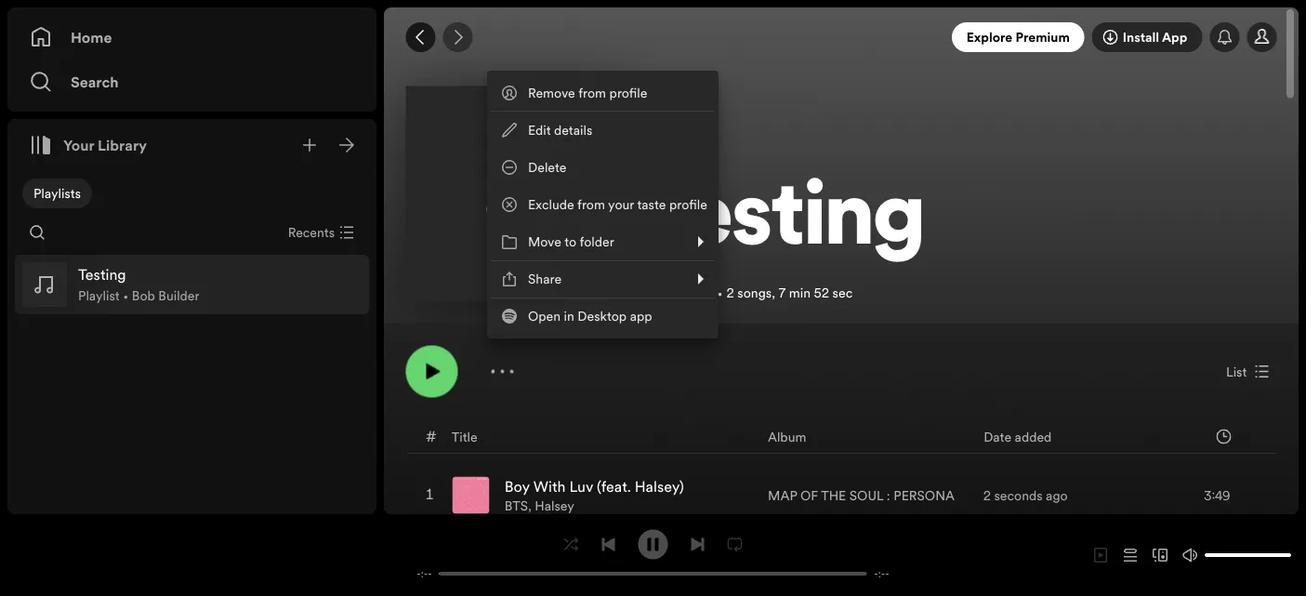 Task type: describe. For each thing, give the bounding box(es) containing it.
connect to a device image
[[1153, 548, 1168, 563]]

search
[[71, 72, 119, 92]]

map of the soul : persona
[[768, 487, 955, 504]]

pause image
[[646, 537, 661, 552]]

from for profile
[[579, 84, 607, 102]]

album
[[768, 428, 807, 446]]

share
[[528, 270, 562, 288]]

none search field inside main element
[[22, 218, 52, 247]]

bob builder
[[644, 284, 714, 302]]

to
[[565, 233, 577, 251]]

1 - from the left
[[417, 567, 421, 581]]

install app
[[1123, 28, 1188, 46]]

Recents, List view field
[[273, 218, 366, 247]]

•
[[123, 287, 129, 305]]

sec
[[833, 284, 853, 302]]

remove from profile
[[528, 84, 648, 102]]

edit
[[528, 121, 551, 139]]

date added
[[984, 428, 1052, 446]]

2 for 2 seconds ago
[[984, 487, 992, 504]]

menu containing remove from profile
[[487, 71, 719, 339]]

7
[[779, 284, 786, 302]]

2 :- from the left
[[879, 567, 886, 581]]

exclude from your taste profile
[[528, 196, 708, 213]]

edit details button
[[491, 112, 715, 149]]

(feat.
[[597, 476, 631, 497]]

boy with luv (feat. halsey) bts , halsey
[[505, 476, 684, 515]]

playlist
[[78, 287, 120, 305]]

2 songs , 7 min 52 sec
[[727, 284, 853, 302]]

move to folder button
[[491, 223, 715, 260]]

group inside main element
[[15, 255, 369, 314]]

3:49
[[1205, 487, 1231, 504]]

open in desktop app
[[528, 307, 653, 325]]

seconds
[[995, 487, 1043, 504]]

premium
[[1016, 28, 1070, 46]]

delete
[[528, 159, 567, 176]]

go back image
[[414, 30, 429, 45]]

exclude
[[528, 196, 575, 213]]

Disable repeat checkbox
[[720, 530, 750, 560]]

exclude from your taste profile button
[[491, 186, 715, 223]]

choose photo button
[[406, 86, 622, 302]]

share button
[[491, 260, 715, 298]]

list
[[1227, 363, 1248, 381]]

open
[[528, 307, 561, 325]]

songs
[[738, 284, 772, 302]]

duration element
[[1217, 429, 1232, 444]]

map
[[768, 487, 798, 504]]

app
[[1163, 28, 1188, 46]]

enable shuffle image
[[564, 537, 579, 552]]

testing grid
[[385, 420, 1299, 575]]

open in desktop app button
[[491, 298, 715, 335]]

playlists
[[33, 185, 81, 202]]

choose photo
[[467, 215, 562, 236]]

install app link
[[1093, 22, 1203, 52]]

delete button
[[491, 149, 715, 186]]

52
[[814, 284, 830, 302]]

map of the soul : persona link
[[768, 487, 955, 504]]

1 horizontal spatial bob
[[644, 284, 668, 302]]

your library button
[[22, 127, 155, 164]]

your library
[[63, 135, 147, 155]]

install
[[1123, 28, 1160, 46]]

photo
[[522, 215, 562, 236]]

in
[[564, 307, 575, 325]]

, inside "boy with luv (feat. halsey) bts , halsey"
[[528, 497, 532, 515]]

playlist • bob builder
[[78, 287, 200, 305]]

builder inside group
[[158, 287, 200, 305]]

2 seconds ago
[[984, 487, 1069, 504]]



Task type: locate. For each thing, give the bounding box(es) containing it.
of
[[801, 487, 819, 504]]

2 left songs
[[727, 284, 735, 302]]

from for your
[[578, 196, 606, 213]]

choose
[[467, 215, 518, 236]]

what's new image
[[1218, 30, 1233, 45]]

min
[[790, 284, 811, 302]]

from up edit details button
[[579, 84, 607, 102]]

0 horizontal spatial 2
[[727, 284, 735, 302]]

group
[[15, 255, 369, 314]]

1 horizontal spatial 2
[[984, 487, 992, 504]]

1 vertical spatial from
[[578, 196, 606, 213]]

1 horizontal spatial :-
[[879, 567, 886, 581]]

luv
[[570, 476, 594, 497]]

halsey
[[535, 497, 575, 515]]

folder
[[580, 233, 615, 251]]

top bar and user menu element
[[384, 7, 1299, 67]]

profile
[[610, 84, 648, 102], [670, 196, 708, 213]]

ago
[[1047, 487, 1069, 504]]

your
[[608, 196, 635, 213]]

explore premium button
[[952, 22, 1085, 52]]

0 horizontal spatial builder
[[158, 287, 200, 305]]

0 vertical spatial from
[[579, 84, 607, 102]]

details
[[554, 121, 593, 139]]

3:49 cell
[[1158, 470, 1261, 521]]

testing
[[644, 177, 925, 266]]

1 :- from the left
[[421, 567, 428, 581]]

0 horizontal spatial ,
[[528, 497, 532, 515]]

0 horizontal spatial profile
[[610, 84, 648, 102]]

, left halsey link at the bottom
[[528, 497, 532, 515]]

remove from profile button
[[491, 74, 715, 112]]

move
[[528, 233, 562, 251]]

0 vertical spatial ,
[[772, 284, 776, 302]]

halsey)
[[635, 476, 684, 497]]

bob
[[644, 284, 668, 302], [132, 287, 155, 305]]

1 vertical spatial 2
[[984, 487, 992, 504]]

date
[[984, 428, 1012, 446]]

edit details
[[528, 121, 593, 139]]

1 horizontal spatial builder
[[671, 284, 714, 302]]

,
[[772, 284, 776, 302], [528, 497, 532, 515]]

with
[[534, 476, 566, 497]]

list item
[[15, 255, 369, 314]]

List button
[[1219, 357, 1277, 387]]

4 - from the left
[[886, 567, 890, 581]]

1 horizontal spatial profile
[[670, 196, 708, 213]]

the
[[821, 487, 847, 504]]

1 vertical spatial ,
[[528, 497, 532, 515]]

player controls element
[[395, 530, 912, 581]]

search link
[[30, 63, 354, 100]]

library
[[98, 135, 147, 155]]

next image
[[691, 537, 706, 552]]

None search field
[[22, 218, 52, 247]]

# row
[[407, 420, 1277, 454]]

bob builder link
[[644, 284, 714, 302]]

your
[[63, 135, 94, 155]]

Playlists checkbox
[[22, 179, 92, 208]]

#
[[426, 426, 437, 447]]

-
[[417, 567, 421, 581], [428, 567, 432, 581], [875, 567, 879, 581], [886, 567, 890, 581]]

:
[[887, 487, 891, 504]]

2 - from the left
[[428, 567, 432, 581]]

move to folder
[[528, 233, 615, 251]]

explore
[[967, 28, 1013, 46]]

app
[[630, 307, 653, 325]]

from left your
[[578, 196, 606, 213]]

main element
[[7, 7, 377, 514]]

2
[[727, 284, 735, 302], [984, 487, 992, 504]]

disable repeat image
[[728, 537, 743, 552]]

recents
[[288, 224, 335, 241]]

1 vertical spatial profile
[[670, 196, 708, 213]]

testing button
[[644, 169, 1277, 277]]

boy
[[505, 476, 530, 497]]

from
[[579, 84, 607, 102], [578, 196, 606, 213]]

volume high image
[[1183, 548, 1198, 563]]

# column header
[[426, 420, 437, 453]]

desktop
[[578, 307, 627, 325]]

title
[[452, 428, 478, 446]]

0 vertical spatial 2
[[727, 284, 735, 302]]

group containing playlist
[[15, 255, 369, 314]]

search in your library image
[[30, 225, 45, 240]]

home
[[71, 27, 112, 47]]

added
[[1015, 428, 1052, 446]]

go forward image
[[451, 30, 466, 45]]

0 horizontal spatial bob
[[132, 287, 155, 305]]

1 -:-- from the left
[[417, 567, 432, 581]]

boy with luv (feat. halsey) link
[[505, 476, 684, 497]]

0 horizontal spatial -:--
[[417, 567, 432, 581]]

bob right • at the left of the page
[[132, 287, 155, 305]]

bob inside group
[[132, 287, 155, 305]]

:-
[[421, 567, 428, 581], [879, 567, 886, 581]]

0 vertical spatial profile
[[610, 84, 648, 102]]

menu
[[487, 71, 719, 339]]

duration image
[[1217, 429, 1232, 444]]

boy with luv (feat. halsey) cell
[[453, 470, 692, 521]]

builder right • at the left of the page
[[158, 287, 200, 305]]

home link
[[30, 19, 354, 56]]

builder left songs
[[671, 284, 714, 302]]

remove
[[528, 84, 576, 102]]

halsey link
[[535, 497, 575, 515]]

soul
[[850, 487, 884, 504]]

1 horizontal spatial ,
[[772, 284, 776, 302]]

list item containing playlist
[[15, 255, 369, 314]]

2 left seconds
[[984, 487, 992, 504]]

profile up edit details button
[[610, 84, 648, 102]]

taste
[[638, 196, 666, 213]]

1 horizontal spatial -:--
[[875, 567, 890, 581]]

explore premium
[[967, 28, 1070, 46]]

2 inside "testing" grid
[[984, 487, 992, 504]]

list item inside main element
[[15, 255, 369, 314]]

bts
[[505, 497, 528, 515]]

profile right taste
[[670, 196, 708, 213]]

3 - from the left
[[875, 567, 879, 581]]

2 -:-- from the left
[[875, 567, 890, 581]]

-:--
[[417, 567, 432, 581], [875, 567, 890, 581]]

, left the 7 on the right of page
[[772, 284, 776, 302]]

previous image
[[601, 537, 616, 552]]

0 horizontal spatial :-
[[421, 567, 428, 581]]

2 for 2 songs , 7 min 52 sec
[[727, 284, 735, 302]]

bts link
[[505, 497, 528, 515]]

persona
[[894, 487, 955, 504]]

bob up the app
[[644, 284, 668, 302]]

builder
[[671, 284, 714, 302], [158, 287, 200, 305]]



Task type: vqa. For each thing, say whether or not it's contained in the screenshot.
Vendors
no



